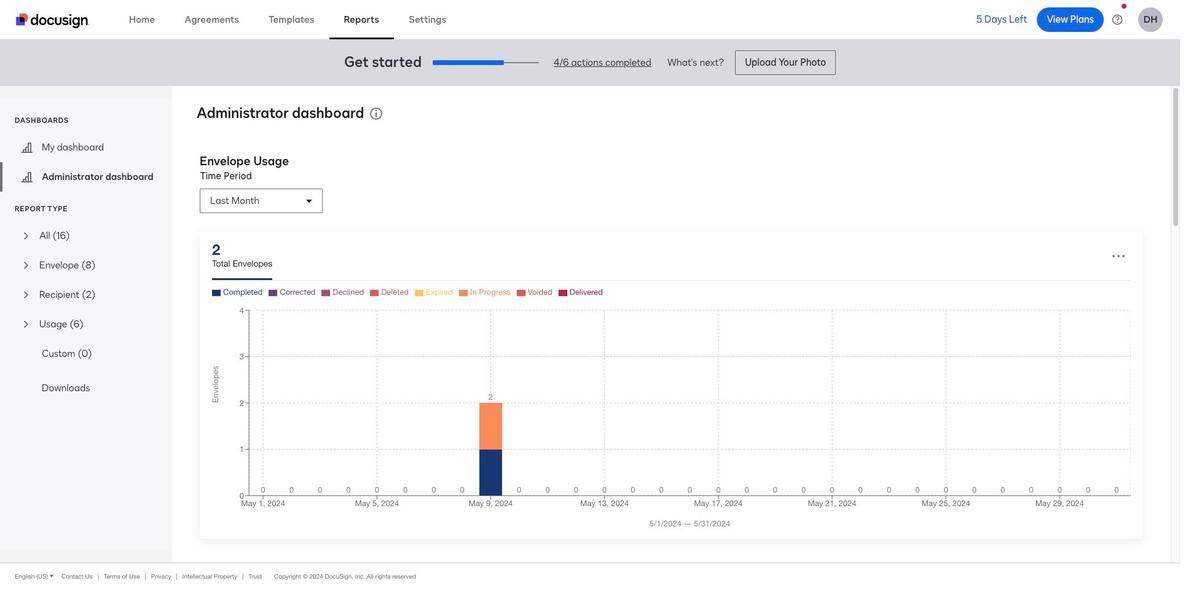 Task type: locate. For each thing, give the bounding box(es) containing it.
report type element
[[0, 221, 172, 369]]

application
[[212, 281, 1131, 527]]

more info region
[[0, 563, 1180, 590]]

docusign esignature image
[[16, 13, 90, 28]]



Task type: describe. For each thing, give the bounding box(es) containing it.
dashboards element
[[0, 133, 172, 192]]



Task type: vqa. For each thing, say whether or not it's contained in the screenshot.
the More Info region
yes



